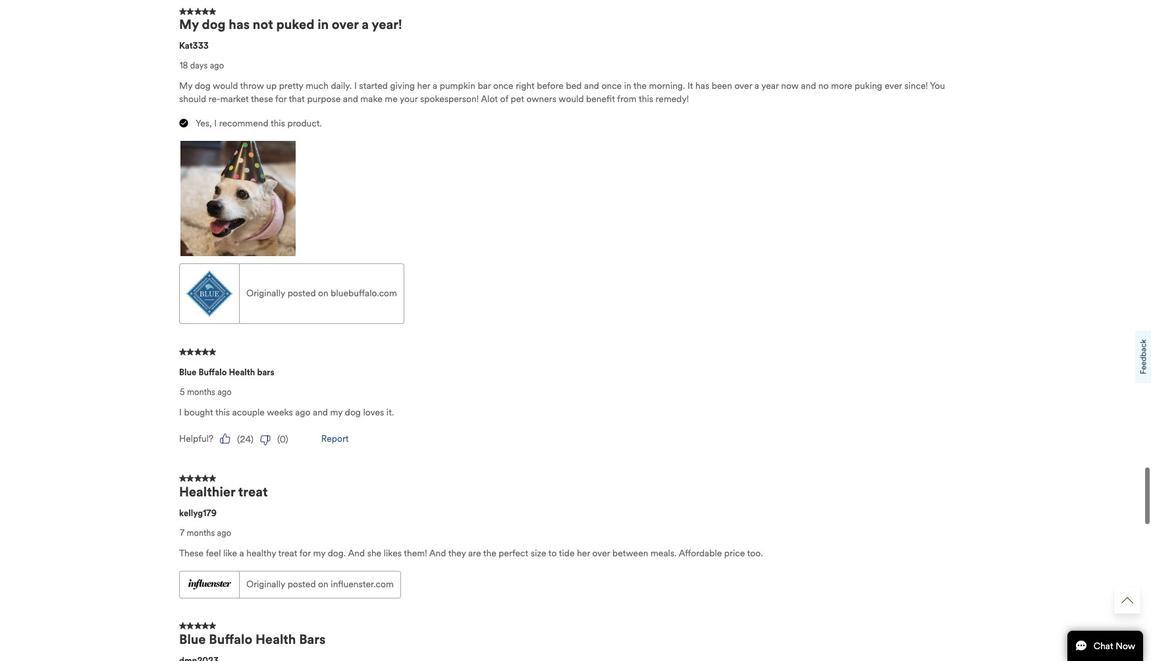 Task type: describe. For each thing, give the bounding box(es) containing it.
bar
[[478, 81, 491, 92]]

days
[[190, 61, 208, 71]]

1 vertical spatial would
[[559, 94, 584, 105]]

originally for originally posted on influenster.com
[[246, 579, 285, 590]]

yes, i recommend this product.
[[196, 118, 322, 129]]

( 24 )
[[237, 434, 253, 445]]

24
[[240, 434, 251, 445]]

in inside "my dog would throw up pretty much daily.  i started giving her a pumpkin bar once right before bed and once in the morning. it has been over a year now and no more puking ever since!  you should re-market these for that purpose and make me your spokesperson!  alot of pet owners would benefit from this remedy!"
[[624, 81, 631, 92]]

originally for originally posted on bluebuffalo.com
[[246, 288, 285, 299]]

ago for 5 months ago
[[217, 387, 232, 397]]

morning.
[[649, 81, 685, 92]]

weeks
[[267, 407, 293, 418]]

yes,
[[196, 118, 212, 129]]

0 horizontal spatial treat
[[238, 484, 268, 500]]

0
[[280, 434, 286, 445]]

loves
[[363, 407, 384, 418]]

this inside "my dog would throw up pretty much daily.  i started giving her a pumpkin bar once right before bed and once in the morning. it has been over a year now and no more puking ever since!  you should re-market these for that purpose and make me your spokesperson!  alot of pet owners would benefit from this remedy!"
[[639, 94, 653, 105]]

been
[[712, 81, 732, 92]]

7 months ago
[[180, 528, 231, 538]]

) for ( 24 )
[[251, 434, 253, 445]]

content helpfulness group
[[179, 430, 972, 448]]

0 vertical spatial in
[[317, 17, 329, 33]]

5
[[180, 387, 185, 397]]

and up benefit
[[584, 81, 599, 92]]

like
[[223, 548, 237, 559]]

since!
[[904, 81, 928, 92]]

report button
[[321, 430, 349, 448]]

healthier treat
[[179, 484, 268, 500]]

has inside "my dog would throw up pretty much daily.  i started giving her a pumpkin bar once right before bed and once in the morning. it has been over a year now and no more puking ever since!  you should re-market these for that purpose and make me your spokesperson!  alot of pet owners would benefit from this remedy!"
[[695, 81, 709, 92]]

that
[[289, 94, 305, 105]]

bluebuffalo.com
[[331, 288, 397, 299]]

feel
[[206, 548, 221, 559]]

originally posted on influenster.com
[[246, 579, 394, 590]]

product.
[[287, 118, 322, 129]]

giving
[[390, 81, 415, 92]]

a left year!
[[362, 17, 369, 33]]

to
[[548, 548, 557, 559]]

tide
[[559, 548, 575, 559]]

it.
[[386, 407, 394, 418]]

) for ( 0 )
[[286, 434, 288, 445]]

blue
[[179, 631, 206, 648]]

size
[[531, 548, 546, 559]]

price
[[724, 548, 745, 559]]

make
[[360, 94, 382, 105]]

should
[[179, 94, 206, 105]]

perfect
[[499, 548, 528, 559]]

them!
[[404, 548, 427, 559]]

me
[[385, 94, 398, 105]]

these
[[179, 548, 204, 559]]

0 horizontal spatial this
[[215, 407, 230, 418]]

( for 24
[[237, 434, 240, 445]]

originally posted on bluebuffalo.com
[[246, 288, 397, 299]]

ago right weeks
[[295, 407, 310, 418]]

dog for would
[[195, 81, 211, 92]]

7
[[180, 528, 184, 538]]

bed
[[566, 81, 582, 92]]

health
[[256, 631, 296, 648]]

daily.
[[331, 81, 352, 92]]

re-
[[209, 94, 220, 105]]

report
[[321, 433, 349, 444]]

they
[[448, 548, 466, 559]]

scroll to top image
[[1121, 595, 1133, 606]]

pretty
[[279, 81, 303, 92]]

months for 5
[[187, 387, 215, 397]]

market
[[220, 94, 249, 105]]

before
[[537, 81, 564, 92]]

0 vertical spatial over
[[332, 17, 359, 33]]

1 horizontal spatial over
[[592, 548, 610, 559]]

much
[[306, 81, 329, 92]]

1 vertical spatial her
[[577, 548, 590, 559]]

owners
[[526, 94, 556, 105]]

year!
[[372, 17, 402, 33]]

recommend
[[219, 118, 268, 129]]

1 vertical spatial for
[[299, 548, 311, 559]]

months for 7
[[187, 528, 215, 538]]

she
[[367, 548, 381, 559]]

0 horizontal spatial has
[[229, 17, 250, 33]]

too.
[[747, 548, 763, 559]]

pet
[[511, 94, 524, 105]]

acouple
[[232, 407, 265, 418]]

right
[[516, 81, 535, 92]]

of
[[500, 94, 508, 105]]

0 horizontal spatial would
[[213, 81, 238, 92]]

5 months ago
[[180, 387, 232, 397]]

more
[[831, 81, 852, 92]]

on for bluebuffalo.com
[[318, 288, 328, 299]]

my for my dog has not puked in over a year!
[[179, 17, 199, 33]]

styled arrow button link
[[1114, 587, 1141, 614]]

my for and
[[330, 407, 343, 418]]

remedy!
[[656, 94, 689, 105]]

0 horizontal spatial i
[[179, 407, 182, 418]]

alot
[[481, 94, 498, 105]]

and left no
[[801, 81, 816, 92]]

are
[[468, 548, 481, 559]]

these
[[251, 94, 273, 105]]

influenster.com
[[331, 579, 394, 590]]



Task type: vqa. For each thing, say whether or not it's contained in the screenshot.
topmost "has"
yes



Task type: locate. For each thing, give the bounding box(es) containing it.
puking
[[855, 81, 882, 92]]

0 horizontal spatial for
[[275, 94, 287, 105]]

1 horizontal spatial the
[[634, 81, 647, 92]]

) left 6e2d45c3 5453 4298 8f0d 3720663176c5 icon
[[251, 434, 253, 445]]

1 posted from the top
[[288, 288, 316, 299]]

my for my dog would throw up pretty much daily.  i started giving her a pumpkin bar once right before bed and once in the morning. it has been over a year now and no more puking ever since!  you should re-market these for that purpose and make me your spokesperson!  alot of pet owners would benefit from this remedy!
[[179, 81, 192, 92]]

1 vertical spatial posted
[[288, 579, 316, 590]]

her right tide at the bottom left of page
[[577, 548, 590, 559]]

0 horizontal spatial the
[[483, 548, 496, 559]]

1 horizontal spatial (
[[277, 434, 280, 445]]

1 ( from the left
[[237, 434, 240, 445]]

and left she at the left of the page
[[348, 548, 365, 559]]

) right 6e2d45c3 5453 4298 8f0d 3720663176c5 icon
[[286, 434, 288, 445]]

1 my from the top
[[179, 17, 199, 33]]

0 vertical spatial months
[[187, 387, 215, 397]]

a
[[362, 17, 369, 33], [433, 81, 437, 92], [755, 81, 759, 92], [239, 548, 244, 559]]

ago up like
[[217, 528, 231, 538]]

this right from
[[639, 94, 653, 105]]

once up benefit
[[602, 81, 622, 92]]

i right the daily. on the left top of page
[[354, 81, 357, 92]]

her up your
[[417, 81, 430, 92]]

ago for 18 days ago
[[210, 61, 224, 71]]

1 vertical spatial on
[[318, 579, 328, 590]]

0 horizontal spatial and
[[348, 548, 365, 559]]

ever
[[885, 81, 902, 92]]

for inside "my dog would throw up pretty much daily.  i started giving her a pumpkin bar once right before bed and once in the morning. it has been over a year now and no more puking ever since!  you should re-market these for that purpose and make me your spokesperson!  alot of pet owners would benefit from this remedy!"
[[275, 94, 287, 105]]

2 posted from the top
[[288, 579, 316, 590]]

1 vertical spatial dog
[[195, 81, 211, 92]]

healthier
[[179, 484, 235, 500]]

the inside "my dog would throw up pretty much daily.  i started giving her a pumpkin bar once right before bed and once in the morning. it has been over a year now and no more puking ever since!  you should re-market these for that purpose and make me your spokesperson!  alot of pet owners would benefit from this remedy!"
[[634, 81, 647, 92]]

months right 5 on the bottom
[[187, 387, 215, 397]]

0 vertical spatial on
[[318, 288, 328, 299]]

0 vertical spatial dog
[[202, 17, 226, 33]]

0 vertical spatial treat
[[238, 484, 268, 500]]

2 horizontal spatial i
[[354, 81, 357, 92]]

would
[[213, 81, 238, 92], [559, 94, 584, 105]]

( for 0
[[277, 434, 280, 445]]

my inside "my dog would throw up pretty much daily.  i started giving her a pumpkin bar once right before bed and once in the morning. it has been over a year now and no more puking ever since!  you should re-market these for that purpose and make me your spokesperson!  alot of pet owners would benefit from this remedy!"
[[179, 81, 192, 92]]

these feel like a healthy treat for my dog. and she likes them! and they are the perfect size to tide her over between meals. affordable price too.
[[179, 548, 763, 559]]

my up should
[[179, 81, 192, 92]]

this
[[639, 94, 653, 105], [271, 118, 285, 129], [215, 407, 230, 418]]

ago right 5 on the bottom
[[217, 387, 232, 397]]

0 vertical spatial posted
[[288, 288, 316, 299]]

buffalo
[[209, 631, 252, 648]]

treat right healthy
[[278, 548, 297, 559]]

now
[[781, 81, 799, 92]]

would up market
[[213, 81, 238, 92]]

( right d8c4887f dca8 44a1 801a cfe76c084647 icon
[[237, 434, 240, 445]]

posted left "bluebuffalo.com"
[[288, 288, 316, 299]]

1 horizontal spatial i
[[214, 118, 217, 129]]

between
[[612, 548, 648, 559]]

her
[[417, 81, 430, 92], [577, 548, 590, 559]]

0 vertical spatial her
[[417, 81, 430, 92]]

i right yes,
[[214, 118, 217, 129]]

throw
[[240, 81, 264, 92]]

healthy
[[246, 548, 276, 559]]

her inside "my dog would throw up pretty much daily.  i started giving her a pumpkin bar once right before bed and once in the morning. it has been over a year now and no more puking ever since!  you should re-market these for that purpose and make me your spokesperson!  alot of pet owners would benefit from this remedy!"
[[417, 81, 430, 92]]

this left product.
[[271, 118, 285, 129]]

1 vertical spatial over
[[734, 81, 752, 92]]

1 horizontal spatial )
[[286, 434, 288, 445]]

started
[[359, 81, 388, 92]]

1 vertical spatial this
[[271, 118, 285, 129]]

0 vertical spatial has
[[229, 17, 250, 33]]

2 vertical spatial this
[[215, 407, 230, 418]]

2 once from the left
[[602, 81, 622, 92]]

my
[[179, 17, 199, 33], [179, 81, 192, 92]]

ago
[[210, 61, 224, 71], [217, 387, 232, 397], [295, 407, 310, 418], [217, 528, 231, 538]]

once up of
[[493, 81, 513, 92]]

has right it
[[695, 81, 709, 92]]

1 vertical spatial my
[[179, 81, 192, 92]]

months
[[187, 387, 215, 397], [187, 528, 215, 538]]

helpful?
[[179, 433, 213, 444]]

1 horizontal spatial and
[[429, 548, 446, 559]]

2 my from the top
[[179, 81, 192, 92]]

ago right days
[[210, 61, 224, 71]]

on for influenster.com
[[318, 579, 328, 590]]

0 horizontal spatial (
[[237, 434, 240, 445]]

0 horizontal spatial once
[[493, 81, 513, 92]]

1 horizontal spatial my
[[330, 407, 343, 418]]

my up 18
[[179, 17, 199, 33]]

not
[[253, 17, 273, 33]]

0 horizontal spatial in
[[317, 17, 329, 33]]

posted for bluebuffalo.com
[[288, 288, 316, 299]]

0 horizontal spatial her
[[417, 81, 430, 92]]

0 vertical spatial my
[[179, 17, 199, 33]]

over inside "my dog would throw up pretty much daily.  i started giving her a pumpkin bar once right before bed and once in the morning. it has been over a year now and no more puking ever since!  you should re-market these for that purpose and make me your spokesperson!  alot of pet owners would benefit from this remedy!"
[[734, 81, 752, 92]]

the
[[634, 81, 647, 92], [483, 548, 496, 559]]

1 horizontal spatial this
[[271, 118, 285, 129]]

and down the daily. on the left top of page
[[343, 94, 358, 105]]

a right like
[[239, 548, 244, 559]]

the right "are"
[[483, 548, 496, 559]]

treat
[[238, 484, 268, 500], [278, 548, 297, 559]]

your
[[400, 94, 418, 105]]

1 horizontal spatial her
[[577, 548, 590, 559]]

1 vertical spatial originally
[[246, 579, 285, 590]]

benefit
[[586, 94, 615, 105]]

blue buffalo health bars
[[179, 631, 326, 648]]

for left that
[[275, 94, 287, 105]]

1 horizontal spatial for
[[299, 548, 311, 559]]

for left dog.
[[299, 548, 311, 559]]

2 vertical spatial over
[[592, 548, 610, 559]]

in right 'puked'
[[317, 17, 329, 33]]

1 once from the left
[[493, 81, 513, 92]]

0 horizontal spatial over
[[332, 17, 359, 33]]

2 and from the left
[[429, 548, 446, 559]]

this right bought
[[215, 407, 230, 418]]

0 vertical spatial for
[[275, 94, 287, 105]]

dog for has
[[202, 17, 226, 33]]

and
[[348, 548, 365, 559], [429, 548, 446, 559]]

d8c4887f dca8 44a1 801a cfe76c084647 image
[[220, 433, 230, 444]]

up
[[266, 81, 277, 92]]

2 vertical spatial dog
[[345, 407, 361, 418]]

likes
[[384, 548, 402, 559]]

1 vertical spatial i
[[214, 118, 217, 129]]

year
[[761, 81, 779, 92]]

2 ( from the left
[[277, 434, 280, 445]]

my left dog.
[[313, 548, 325, 559]]

over left year!
[[332, 17, 359, 33]]

dog up 18 days ago on the top left
[[202, 17, 226, 33]]

i bought this acouple weeks ago and my dog loves it.
[[179, 407, 394, 418]]

ago for 7 months ago
[[217, 528, 231, 538]]

2 originally from the top
[[246, 579, 285, 590]]

1 ) from the left
[[251, 434, 253, 445]]

posted for influenster.com
[[288, 579, 316, 590]]

dog left loves at the left bottom of the page
[[345, 407, 361, 418]]

1 vertical spatial the
[[483, 548, 496, 559]]

1 vertical spatial months
[[187, 528, 215, 538]]

2 vertical spatial i
[[179, 407, 182, 418]]

on down dog.
[[318, 579, 328, 590]]

dog.
[[328, 548, 346, 559]]

has
[[229, 17, 250, 33], [695, 81, 709, 92]]

1 horizontal spatial once
[[602, 81, 622, 92]]

would down bed
[[559, 94, 584, 105]]

over
[[332, 17, 359, 33], [734, 81, 752, 92], [592, 548, 610, 559]]

my dog would throw up pretty much daily.  i started giving her a pumpkin bar once right before bed and once in the morning. it has been over a year now and no more puking ever since!  you should re-market these for that purpose and make me your spokesperson!  alot of pet owners would benefit from this remedy!
[[179, 81, 945, 105]]

2 horizontal spatial this
[[639, 94, 653, 105]]

meals.
[[651, 548, 677, 559]]

and
[[584, 81, 599, 92], [801, 81, 816, 92], [343, 94, 358, 105], [313, 407, 328, 418]]

has left not
[[229, 17, 250, 33]]

my for for
[[313, 548, 325, 559]]

i
[[354, 81, 357, 92], [214, 118, 217, 129], [179, 407, 182, 418]]

from
[[617, 94, 637, 105]]

a left the year
[[755, 81, 759, 92]]

i left bought
[[179, 407, 182, 418]]

and left the they
[[429, 548, 446, 559]]

1 horizontal spatial has
[[695, 81, 709, 92]]

dog
[[202, 17, 226, 33], [195, 81, 211, 92], [345, 407, 361, 418]]

0 vertical spatial would
[[213, 81, 238, 92]]

2 horizontal spatial over
[[734, 81, 752, 92]]

1 vertical spatial in
[[624, 81, 631, 92]]

1 vertical spatial treat
[[278, 548, 297, 559]]

my dog has not puked in over a year!
[[179, 17, 402, 33]]

dog inside "my dog would throw up pretty much daily.  i started giving her a pumpkin bar once right before bed and once in the morning. it has been over a year now and no more puking ever since!  you should re-market these for that purpose and make me your spokesperson!  alot of pet owners would benefit from this remedy!"
[[195, 81, 211, 92]]

on left "bluebuffalo.com"
[[318, 288, 328, 299]]

affordable
[[679, 548, 722, 559]]

the up from
[[634, 81, 647, 92]]

a up spokesperson!
[[433, 81, 437, 92]]

in up from
[[624, 81, 631, 92]]

months right 7
[[187, 528, 215, 538]]

over left between
[[592, 548, 610, 559]]

2 ) from the left
[[286, 434, 288, 445]]

( 0 )
[[277, 434, 288, 445]]

it
[[687, 81, 693, 92]]

1 horizontal spatial would
[[559, 94, 584, 105]]

6e2d45c3 5453 4298 8f0d 3720663176c5 image
[[260, 435, 271, 446]]

posted up bars
[[288, 579, 316, 590]]

purpose
[[307, 94, 341, 105]]

you
[[930, 81, 945, 92]]

treat right the healthier
[[238, 484, 268, 500]]

0 vertical spatial originally
[[246, 288, 285, 299]]

2 on from the top
[[318, 579, 328, 590]]

0 vertical spatial the
[[634, 81, 647, 92]]

puked
[[276, 17, 314, 33]]

1 on from the top
[[318, 288, 328, 299]]

no
[[818, 81, 829, 92]]

my up report button
[[330, 407, 343, 418]]

18
[[180, 61, 188, 71]]

1 horizontal spatial in
[[624, 81, 631, 92]]

originally
[[246, 288, 285, 299], [246, 579, 285, 590]]

and up report button
[[313, 407, 328, 418]]

1 horizontal spatial treat
[[278, 548, 297, 559]]

over right the been
[[734, 81, 752, 92]]

bars
[[299, 631, 326, 648]]

pumpkin
[[440, 81, 475, 92]]

( right 6e2d45c3 5453 4298 8f0d 3720663176c5 icon
[[277, 434, 280, 445]]

bought
[[184, 407, 213, 418]]

1 vertical spatial has
[[695, 81, 709, 92]]

0 vertical spatial i
[[354, 81, 357, 92]]

)
[[251, 434, 253, 445], [286, 434, 288, 445]]

spokesperson!
[[420, 94, 479, 105]]

0 horizontal spatial )
[[251, 434, 253, 445]]

dog up should
[[195, 81, 211, 92]]

0 horizontal spatial my
[[313, 548, 325, 559]]

i inside "my dog would throw up pretty much daily.  i started giving her a pumpkin bar once right before bed and once in the morning. it has been over a year now and no more puking ever since!  you should re-market these for that purpose and make me your spokesperson!  alot of pet owners would benefit from this remedy!"
[[354, 81, 357, 92]]

0 vertical spatial my
[[330, 407, 343, 418]]

(
[[237, 434, 240, 445], [277, 434, 280, 445]]

0 vertical spatial this
[[639, 94, 653, 105]]

1 and from the left
[[348, 548, 365, 559]]

18 days ago
[[180, 61, 224, 71]]

on
[[318, 288, 328, 299], [318, 579, 328, 590]]

1 originally from the top
[[246, 288, 285, 299]]

1 vertical spatial my
[[313, 548, 325, 559]]

my
[[330, 407, 343, 418], [313, 548, 325, 559]]



